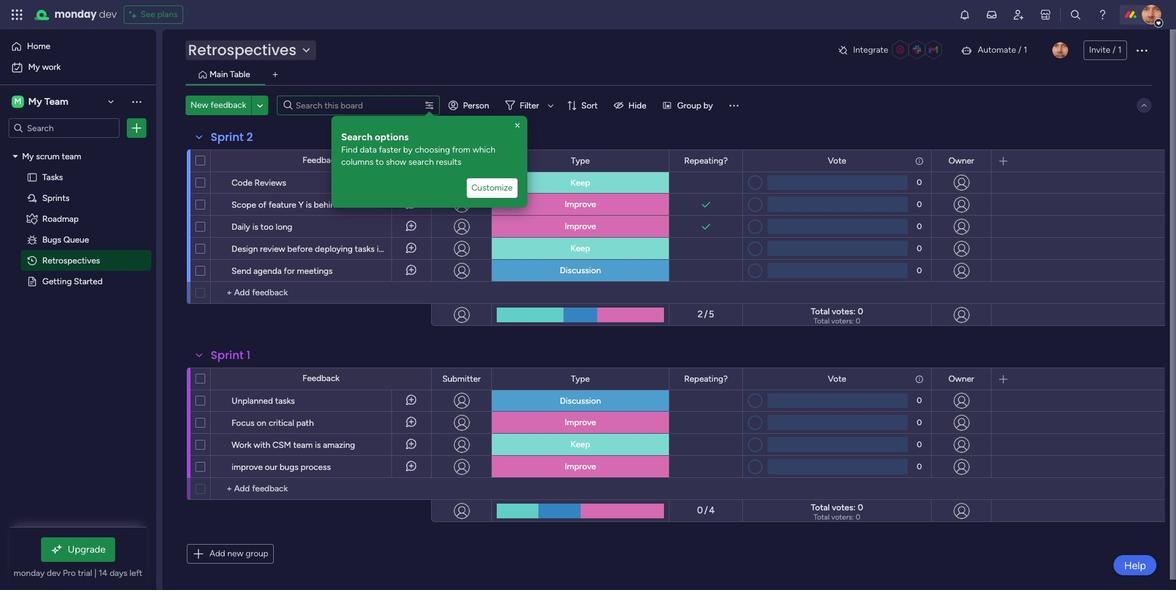 Task type: vqa. For each thing, say whether or not it's contained in the screenshot.
Monday marketplace icon
yes



Task type: locate. For each thing, give the bounding box(es) containing it.
/
[[1019, 45, 1022, 55], [1113, 45, 1117, 55], [704, 309, 708, 320], [705, 505, 708, 516]]

0 vertical spatial tasks
[[355, 244, 375, 254]]

2 / 5
[[698, 309, 715, 320]]

help button
[[1114, 555, 1157, 576]]

type
[[571, 155, 590, 166], [571, 374, 590, 384]]

james peterson image
[[1053, 42, 1069, 58]]

1 vertical spatial monday
[[14, 568, 45, 579]]

submitter for 2
[[443, 155, 481, 166]]

0 vertical spatial feedback
[[303, 155, 340, 165]]

2
[[247, 129, 253, 145], [698, 309, 703, 320]]

+ Add feedback text field
[[217, 482, 426, 496]]

invite / 1
[[1090, 45, 1122, 55]]

amazing
[[323, 440, 355, 450]]

2 improve from the top
[[565, 221, 596, 232]]

which
[[473, 145, 496, 155]]

feedback for 2
[[303, 155, 340, 165]]

trial
[[78, 568, 92, 579]]

1 owner from the top
[[949, 155, 975, 166]]

feedback
[[303, 155, 340, 165], [303, 373, 340, 384]]

arrow down image
[[544, 98, 558, 113]]

scope of feature y is behind schedule
[[232, 200, 377, 210]]

1 sprint from the top
[[211, 129, 244, 145]]

my scrum team
[[22, 151, 81, 161]]

much
[[385, 244, 407, 254]]

4
[[709, 505, 715, 516]]

long
[[276, 222, 293, 232]]

list box
[[0, 143, 156, 457]]

/ left the 5
[[704, 309, 708, 320]]

0 horizontal spatial dev
[[47, 568, 61, 579]]

Sprint 2 field
[[208, 129, 256, 145]]

james peterson image
[[1142, 5, 1162, 25]]

0 vertical spatial owner
[[949, 155, 975, 166]]

sprint down feedback
[[211, 129, 244, 145]]

5
[[709, 309, 715, 320]]

/ right automate
[[1019, 45, 1022, 55]]

1 submitter from the top
[[443, 155, 481, 166]]

code reviews
[[232, 178, 286, 188]]

my inside my work option
[[28, 62, 40, 72]]

0 vertical spatial repeating?
[[685, 155, 728, 166]]

1 vertical spatial sprint
[[211, 348, 244, 363]]

2 total votes: 0 total voters: 0 from the top
[[811, 503, 864, 522]]

dev left see
[[99, 7, 117, 21]]

1 vertical spatial by
[[403, 145, 413, 155]]

1 horizontal spatial monday
[[55, 7, 97, 21]]

vote for 1st vote field
[[828, 155, 847, 166]]

total votes: 0 total voters: 0
[[811, 306, 864, 325], [811, 503, 864, 522]]

1 vertical spatial submitter field
[[440, 372, 484, 386]]

1 vertical spatial repeating?
[[685, 374, 728, 384]]

0 vertical spatial discussion
[[560, 265, 601, 276]]

my work
[[28, 62, 61, 72]]

1 vertical spatial keep
[[571, 243, 591, 254]]

0 vertical spatial 2
[[247, 129, 253, 145]]

0 vertical spatial retrospectives
[[188, 40, 297, 60]]

choosing
[[415, 145, 450, 155]]

1 vertical spatial voters:
[[832, 513, 854, 522]]

repeating?
[[685, 155, 728, 166], [685, 374, 728, 384]]

my for my team
[[28, 96, 42, 107]]

0 vertical spatial repeating? field
[[682, 154, 731, 168]]

0 vertical spatial dev
[[99, 7, 117, 21]]

roadmap
[[42, 213, 79, 224]]

2 vertical spatial keep
[[571, 439, 591, 450]]

bugs queue
[[42, 234, 89, 245]]

total votes: 0 total voters: 0 for + add feedback text field
[[811, 503, 864, 522]]

0 vertical spatial type
[[571, 155, 590, 166]]

by up show
[[403, 145, 413, 155]]

column information image for first vote field from the bottom of the page
[[915, 374, 925, 384]]

1
[[1024, 45, 1028, 55], [1119, 45, 1122, 55], [247, 348, 251, 363]]

1 vertical spatial discussion
[[560, 396, 601, 406]]

1 repeating? from the top
[[685, 155, 728, 166]]

0 horizontal spatial tasks
[[275, 396, 295, 406]]

add new group button
[[187, 544, 274, 564]]

vote
[[828, 155, 847, 166], [828, 374, 847, 384]]

0 vertical spatial vote field
[[825, 154, 850, 168]]

monday
[[55, 7, 97, 21], [14, 568, 45, 579]]

1 right automate
[[1024, 45, 1028, 55]]

monday marketplace image
[[1040, 9, 1052, 21]]

0 vertical spatial keep
[[571, 177, 591, 188]]

angle down image
[[257, 101, 263, 110]]

1 vertical spatial 2
[[698, 309, 703, 320]]

tasks
[[42, 172, 63, 182]]

1 inside button
[[1119, 45, 1122, 55]]

1 horizontal spatial dev
[[99, 7, 117, 21]]

0 vertical spatial submitter
[[443, 155, 481, 166]]

2 horizontal spatial 1
[[1119, 45, 1122, 55]]

feedback up path
[[303, 373, 340, 384]]

tasks left much
[[355, 244, 375, 254]]

too
[[261, 222, 274, 232]]

1 right invite
[[1119, 45, 1122, 55]]

0 horizontal spatial 2
[[247, 129, 253, 145]]

Sprint 1 field
[[208, 348, 254, 363]]

1 vertical spatial my
[[28, 96, 42, 107]]

2 left the 5
[[698, 309, 703, 320]]

2 voters: from the top
[[832, 513, 854, 522]]

|
[[94, 568, 97, 579]]

0
[[917, 178, 923, 187], [917, 199, 923, 209], [917, 222, 923, 231], [917, 244, 923, 253], [917, 266, 923, 275], [858, 306, 864, 317], [856, 317, 861, 325], [917, 396, 923, 405], [917, 418, 923, 427], [917, 440, 923, 449], [917, 462, 923, 471], [858, 503, 864, 513], [698, 505, 703, 516], [856, 513, 861, 522]]

dev left pro
[[47, 568, 61, 579]]

notifications image
[[959, 9, 971, 21]]

send
[[232, 266, 251, 276]]

team right csm
[[293, 440, 313, 450]]

2 submitter field from the top
[[440, 372, 484, 386]]

schedule
[[342, 200, 377, 210]]

0 vertical spatial voters:
[[832, 317, 854, 325]]

0 horizontal spatial monday
[[14, 568, 45, 579]]

1 submitter field from the top
[[440, 154, 484, 168]]

options image
[[1135, 43, 1150, 58]]

column information image
[[915, 156, 925, 166], [915, 374, 925, 384]]

1 total votes: 0 total voters: 0 from the top
[[811, 306, 864, 325]]

by right group
[[704, 100, 713, 111]]

1 vertical spatial type field
[[568, 372, 593, 386]]

0 vertical spatial sprint
[[211, 129, 244, 145]]

deploying
[[315, 244, 353, 254]]

monday dev
[[55, 7, 117, 21]]

tab
[[266, 65, 285, 85]]

my right caret down image
[[22, 151, 34, 161]]

close image
[[513, 121, 523, 131]]

review
[[260, 244, 285, 254]]

voters:
[[832, 317, 854, 325], [832, 513, 854, 522]]

/ for invite
[[1113, 45, 1117, 55]]

team right scrum
[[62, 151, 81, 161]]

0 horizontal spatial by
[[403, 145, 413, 155]]

1 vertical spatial submitter
[[443, 374, 481, 384]]

bugs
[[280, 462, 299, 473]]

2 inside sprint 2 field
[[247, 129, 253, 145]]

is
[[306, 200, 312, 210], [252, 222, 258, 232], [377, 244, 383, 254], [315, 440, 321, 450]]

feedback left find
[[303, 155, 340, 165]]

on
[[257, 418, 267, 428]]

1 horizontal spatial by
[[704, 100, 713, 111]]

1 horizontal spatial retrospectives
[[188, 40, 297, 60]]

retrospectives
[[188, 40, 297, 60], [42, 255, 100, 265]]

1 type from the top
[[571, 155, 590, 166]]

voters: for + add feedback text field
[[832, 513, 854, 522]]

1 vertical spatial votes:
[[832, 503, 856, 513]]

team
[[62, 151, 81, 161], [293, 440, 313, 450]]

team
[[44, 96, 68, 107]]

search
[[341, 131, 373, 143]]

monday up home link at the left top
[[55, 7, 97, 21]]

2 repeating? from the top
[[685, 374, 728, 384]]

sprint inside field
[[211, 348, 244, 363]]

1 votes: from the top
[[832, 306, 856, 317]]

person
[[463, 100, 489, 111]]

list box containing my scrum team
[[0, 143, 156, 457]]

y
[[299, 200, 304, 210]]

improve
[[232, 462, 263, 473]]

total
[[811, 306, 830, 317], [814, 317, 830, 325], [811, 503, 830, 513], [814, 513, 830, 522]]

option
[[0, 145, 156, 147]]

workspace selection element
[[12, 94, 70, 109]]

1 vertical spatial column information image
[[915, 374, 925, 384]]

sort button
[[562, 96, 605, 115]]

retrospectives up getting started
[[42, 255, 100, 265]]

2 repeating? field from the top
[[682, 372, 731, 386]]

add view image
[[273, 70, 278, 79]]

/ right invite
[[1113, 45, 1117, 55]]

total votes: 0 total voters: 0 for + add feedback text box
[[811, 306, 864, 325]]

submitter
[[443, 155, 481, 166], [443, 374, 481, 384]]

1 vertical spatial feedback
[[303, 373, 340, 384]]

caret down image
[[13, 152, 18, 160]]

keep
[[571, 177, 591, 188], [571, 243, 591, 254], [571, 439, 591, 450]]

collapse image
[[1140, 101, 1150, 110]]

0 vertical spatial type field
[[568, 154, 593, 168]]

0 vertical spatial submitter field
[[440, 154, 484, 168]]

my
[[28, 62, 40, 72], [28, 96, 42, 107], [22, 151, 34, 161]]

is left too
[[252, 222, 258, 232]]

0 vertical spatial team
[[62, 151, 81, 161]]

repeating? for second repeating? field from the top
[[685, 374, 728, 384]]

better
[[409, 244, 432, 254]]

/ inside button
[[1113, 45, 1117, 55]]

v2 search image
[[284, 99, 293, 112]]

1 vertical spatial vote field
[[825, 372, 850, 386]]

1 voters: from the top
[[832, 317, 854, 325]]

1 vote from the top
[[828, 155, 847, 166]]

my inside workspace selection element
[[28, 96, 42, 107]]

0 horizontal spatial 1
[[247, 348, 251, 363]]

2 sprint from the top
[[211, 348, 244, 363]]

Submitter field
[[440, 154, 484, 168], [440, 372, 484, 386]]

retrospectives inside list box
[[42, 255, 100, 265]]

dev
[[99, 7, 117, 21], [47, 568, 61, 579]]

2 vote from the top
[[828, 374, 847, 384]]

see plans
[[141, 9, 178, 20]]

tab inside main table tab list
[[266, 65, 285, 85]]

0 vertical spatial vote
[[828, 155, 847, 166]]

0 vertical spatial monday
[[55, 7, 97, 21]]

tasks up the critical
[[275, 396, 295, 406]]

is left much
[[377, 244, 383, 254]]

2 owner field from the top
[[946, 372, 978, 386]]

design review before deploying tasks is much better
[[232, 244, 432, 254]]

sprint inside sprint 2 field
[[211, 129, 244, 145]]

2 submitter from the top
[[443, 374, 481, 384]]

2 down new feedback button
[[247, 129, 253, 145]]

2 column information image from the top
[[915, 374, 925, 384]]

0 horizontal spatial retrospectives
[[42, 255, 100, 265]]

/ left 4
[[705, 505, 708, 516]]

new
[[228, 549, 244, 559]]

1 vertical spatial total votes: 0 total voters: 0
[[811, 503, 864, 522]]

options image
[[131, 122, 143, 134]]

our
[[265, 462, 278, 473]]

2 discussion from the top
[[560, 396, 601, 406]]

0 vertical spatial by
[[704, 100, 713, 111]]

2 owner from the top
[[949, 374, 975, 384]]

1 improve from the top
[[565, 199, 596, 210]]

1 horizontal spatial tasks
[[355, 244, 375, 254]]

search everything image
[[1070, 9, 1082, 21]]

Owner field
[[946, 154, 978, 168], [946, 372, 978, 386]]

+ Add feedback text field
[[217, 286, 426, 300]]

retrospectives up table
[[188, 40, 297, 60]]

Type field
[[568, 154, 593, 168], [568, 372, 593, 386]]

1 horizontal spatial 1
[[1024, 45, 1028, 55]]

group by
[[678, 100, 713, 111]]

by inside 'group by' popup button
[[704, 100, 713, 111]]

1 discussion from the top
[[560, 265, 601, 276]]

14
[[99, 568, 108, 579]]

my for my scrum team
[[22, 151, 34, 161]]

Repeating? field
[[682, 154, 731, 168], [682, 372, 731, 386]]

1 vertical spatial owner
[[949, 374, 975, 384]]

invite
[[1090, 45, 1111, 55]]

is left "amazing"
[[315, 440, 321, 450]]

csm
[[273, 440, 291, 450]]

m
[[14, 96, 21, 107]]

1 vertical spatial type
[[571, 374, 590, 384]]

1 vertical spatial dev
[[47, 568, 61, 579]]

0 vertical spatial total votes: 0 total voters: 0
[[811, 306, 864, 325]]

0 vertical spatial owner field
[[946, 154, 978, 168]]

hide
[[629, 100, 647, 111]]

1 inside field
[[247, 348, 251, 363]]

1 vertical spatial vote
[[828, 374, 847, 384]]

1 vote field from the top
[[825, 154, 850, 168]]

from
[[452, 145, 471, 155]]

1 column information image from the top
[[915, 156, 925, 166]]

sprint up "unplanned"
[[211, 348, 244, 363]]

my left work
[[28, 62, 40, 72]]

1 vertical spatial team
[[293, 440, 313, 450]]

plans
[[157, 9, 178, 20]]

improve
[[565, 199, 596, 210], [565, 221, 596, 232], [565, 417, 596, 428], [565, 462, 596, 472]]

sprint
[[211, 129, 244, 145], [211, 348, 244, 363]]

public board image
[[26, 275, 38, 287]]

1 vertical spatial repeating? field
[[682, 372, 731, 386]]

submitter field for sprint 2
[[440, 154, 484, 168]]

new feedback button
[[186, 96, 251, 115]]

1 feedback from the top
[[303, 155, 340, 165]]

Search this board field
[[293, 97, 393, 114]]

sprint 2
[[211, 129, 253, 145]]

2 feedback from the top
[[303, 373, 340, 384]]

1 vertical spatial owner field
[[946, 372, 978, 386]]

column information image for 1st vote field
[[915, 156, 925, 166]]

0 vertical spatial column information image
[[915, 156, 925, 166]]

search options heading
[[341, 131, 518, 144]]

owner for first 'owner' field from the bottom of the page
[[949, 374, 975, 384]]

2 vertical spatial my
[[22, 151, 34, 161]]

monday left pro
[[14, 568, 45, 579]]

my right workspace image
[[28, 96, 42, 107]]

unplanned tasks
[[232, 396, 295, 406]]

1 vertical spatial retrospectives
[[42, 255, 100, 265]]

1 up "unplanned"
[[247, 348, 251, 363]]

2 votes: from the top
[[832, 503, 856, 513]]

0 vertical spatial my
[[28, 62, 40, 72]]

0 vertical spatial votes:
[[832, 306, 856, 317]]

Vote field
[[825, 154, 850, 168], [825, 372, 850, 386]]



Task type: describe. For each thing, give the bounding box(es) containing it.
0 / 4
[[698, 505, 715, 516]]

table
[[230, 69, 250, 80]]

filter button
[[500, 96, 558, 115]]

see
[[141, 9, 155, 20]]

main table tab list
[[186, 65, 1152, 85]]

main table
[[210, 69, 250, 80]]

submitter field for sprint 1
[[440, 372, 484, 386]]

vote for first vote field from the bottom of the page
[[828, 374, 847, 384]]

group
[[678, 100, 702, 111]]

1 for automate / 1
[[1024, 45, 1028, 55]]

discussion for send agenda for meetings
[[560, 265, 601, 276]]

public board image
[[26, 171, 38, 183]]

process
[[301, 462, 331, 473]]

show
[[386, 157, 407, 167]]

my for my work
[[28, 62, 40, 72]]

help
[[1125, 559, 1147, 572]]

1 repeating? field from the top
[[682, 154, 731, 168]]

path
[[296, 418, 314, 428]]

/ for automate
[[1019, 45, 1022, 55]]

Search in workspace field
[[26, 121, 102, 135]]

feedback
[[211, 100, 246, 110]]

hide button
[[609, 96, 654, 115]]

scrum
[[36, 151, 60, 161]]

code
[[232, 178, 253, 188]]

1 vertical spatial tasks
[[275, 396, 295, 406]]

sort
[[582, 100, 598, 111]]

sprint for sprint 1
[[211, 348, 244, 363]]

new feedback
[[191, 100, 246, 110]]

invite / 1 button
[[1084, 40, 1128, 60]]

work
[[232, 440, 252, 450]]

owner for second 'owner' field from the bottom
[[949, 155, 975, 166]]

3 keep from the top
[[571, 439, 591, 450]]

upgrade
[[68, 544, 106, 555]]

retrospectives button
[[186, 40, 316, 60]]

/ for 2
[[704, 309, 708, 320]]

dev for monday dev pro trial | 14 days left
[[47, 568, 61, 579]]

main
[[210, 69, 228, 80]]

votes: for + add feedback text box
[[832, 306, 856, 317]]

sprints
[[42, 192, 70, 203]]

discussion for unplanned tasks
[[560, 396, 601, 406]]

home
[[27, 41, 50, 51]]

my work option
[[7, 58, 149, 77]]

design
[[232, 244, 258, 254]]

results
[[436, 157, 462, 167]]

3 improve from the top
[[565, 417, 596, 428]]

workspace image
[[12, 95, 24, 108]]

4 improve from the top
[[565, 462, 596, 472]]

2 vote field from the top
[[825, 372, 850, 386]]

critical
[[269, 418, 294, 428]]

is right y
[[306, 200, 312, 210]]

new
[[191, 100, 209, 110]]

1 horizontal spatial 2
[[698, 309, 703, 320]]

integrate
[[854, 45, 889, 55]]

automate
[[978, 45, 1017, 55]]

main table button
[[207, 68, 253, 82]]

daily
[[232, 222, 250, 232]]

sprint for sprint 2
[[211, 129, 244, 145]]

by inside search options find data faster by choosing from which columns to show search results
[[403, 145, 413, 155]]

send agenda for meetings
[[232, 266, 333, 276]]

getting
[[42, 276, 72, 286]]

with
[[254, 440, 270, 450]]

update feed image
[[986, 9, 998, 21]]

submitter for 1
[[443, 374, 481, 384]]

1 type field from the top
[[568, 154, 593, 168]]

monday for monday dev
[[55, 7, 97, 21]]

work with csm team is amazing
[[232, 440, 355, 450]]

2 type from the top
[[571, 374, 590, 384]]

improve our bugs process
[[232, 462, 331, 473]]

meetings
[[297, 266, 333, 276]]

for
[[284, 266, 295, 276]]

help image
[[1097, 9, 1109, 21]]

monday dev pro trial | 14 days left
[[14, 568, 143, 579]]

2 type field from the top
[[568, 372, 593, 386]]

of
[[258, 200, 267, 210]]

options
[[375, 131, 409, 143]]

1 keep from the top
[[571, 177, 591, 188]]

search options find data faster by choosing from which columns to show search results
[[341, 131, 498, 167]]

customize
[[472, 183, 513, 193]]

search options image
[[425, 101, 434, 110]]

my team
[[28, 96, 68, 107]]

dev for monday dev
[[99, 7, 117, 21]]

1 for invite / 1
[[1119, 45, 1122, 55]]

focus on critical path
[[232, 418, 314, 428]]

focus
[[232, 418, 255, 428]]

votes: for + add feedback text field
[[832, 503, 856, 513]]

workspace options image
[[131, 95, 143, 108]]

2 keep from the top
[[571, 243, 591, 254]]

upgrade button
[[41, 538, 115, 562]]

automate / 1
[[978, 45, 1028, 55]]

home link
[[7, 37, 149, 56]]

unplanned
[[232, 396, 273, 406]]

feature
[[269, 200, 297, 210]]

faster
[[379, 145, 401, 155]]

bugs
[[42, 234, 61, 245]]

columns
[[341, 157, 374, 167]]

my work link
[[7, 58, 149, 77]]

/ for 0
[[705, 505, 708, 516]]

pro
[[63, 568, 76, 579]]

search
[[409, 157, 434, 167]]

getting started
[[42, 276, 103, 286]]

monday for monday dev pro trial | 14 days left
[[14, 568, 45, 579]]

0 horizontal spatial team
[[62, 151, 81, 161]]

behind
[[314, 200, 340, 210]]

menu image
[[728, 99, 740, 112]]

feedback for 1
[[303, 373, 340, 384]]

group by button
[[658, 96, 721, 115]]

repeating? for 2nd repeating? field from the bottom
[[685, 155, 728, 166]]

add new group
[[210, 549, 268, 559]]

invite members image
[[1013, 9, 1025, 21]]

1 horizontal spatial team
[[293, 440, 313, 450]]

group
[[246, 549, 268, 559]]

1 owner field from the top
[[946, 154, 978, 168]]

queue
[[63, 234, 89, 245]]

home option
[[7, 37, 149, 56]]

days
[[110, 568, 127, 579]]

find
[[341, 145, 358, 155]]

started
[[74, 276, 103, 286]]

add
[[210, 549, 225, 559]]

voters: for + add feedback text box
[[832, 317, 854, 325]]

sprint 1
[[211, 348, 251, 363]]

integrate button
[[833, 37, 951, 63]]

select product image
[[11, 9, 23, 21]]



